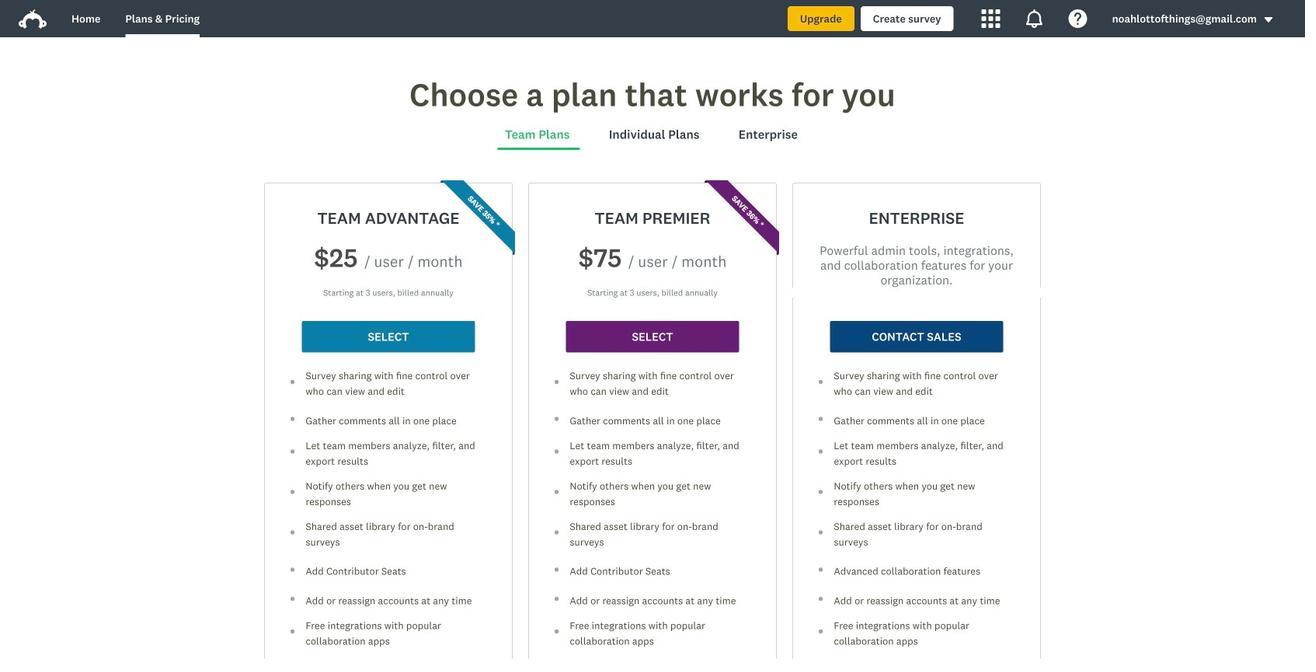 Task type: vqa. For each thing, say whether or not it's contained in the screenshot.
Custom Image
no



Task type: describe. For each thing, give the bounding box(es) containing it.
2 products icon image from the left
[[1026, 9, 1044, 28]]



Task type: locate. For each thing, give the bounding box(es) containing it.
surveymonkey logo image
[[19, 9, 47, 29]]

0 horizontal spatial products icon image
[[982, 9, 1001, 28]]

products icon image
[[982, 9, 1001, 28], [1026, 9, 1044, 28]]

1 products icon image from the left
[[982, 9, 1001, 28]]

dropdown arrow image
[[1264, 14, 1275, 25]]

1 horizontal spatial products icon image
[[1026, 9, 1044, 28]]

help icon image
[[1069, 9, 1088, 28]]



